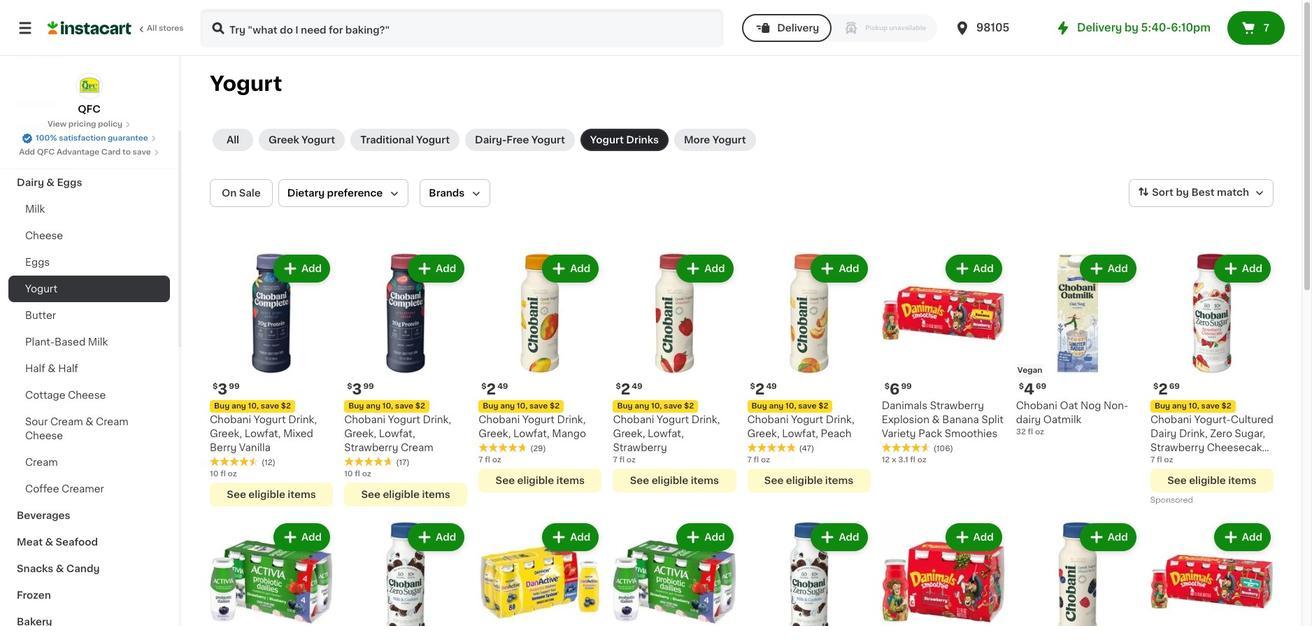 Task type: locate. For each thing, give the bounding box(es) containing it.
save for chobani yogurt drink, greek, lowfat, mango
[[530, 402, 548, 410]]

see for chobani yogurt drink, greek, lowfat, mango
[[496, 476, 515, 486]]

10, up chobani yogurt drink, greek, lowfat, strawberry cream
[[383, 402, 393, 410]]

10, up yogurt-
[[1189, 402, 1200, 410]]

$2 up yogurt-
[[1222, 402, 1232, 410]]

dairy-free yogurt link
[[465, 129, 575, 151]]

$2 up chobani yogurt drink, greek, lowfat, mango
[[550, 402, 560, 410]]

see eligible items button down chobani yogurt-cultured dairy drink, zero sugar, strawberry cheesecake inspired
[[1151, 469, 1274, 493]]

drink, inside chobani yogurt drink, greek, lowfat, strawberry 7 fl oz
[[692, 415, 720, 425]]

greek, inside chobani yogurt drink, greek, lowfat, peach
[[748, 429, 780, 439]]

5 buy any 10, save $2 from the left
[[752, 402, 829, 410]]

69 up chobani yogurt-cultured dairy drink, zero sugar, strawberry cheesecake inspired
[[1170, 383, 1180, 391]]

all left greek
[[227, 135, 239, 145]]

items for chobani yogurt drink, greek, lowfat, strawberry cream
[[422, 490, 451, 500]]

None search field
[[200, 8, 724, 48]]

1 vertical spatial by
[[1177, 188, 1190, 197]]

69 for 2
[[1170, 383, 1180, 391]]

$2 up chobani yogurt drink, greek, lowfat, strawberry cream
[[416, 402, 425, 410]]

danimals strawberry explosion & banana split variety pack smoothies
[[882, 401, 1004, 439]]

buy any 10, save $2 up chobani yogurt drink, greek, lowfat, strawberry cream
[[349, 402, 425, 410]]

2 greek, from the left
[[344, 429, 377, 439]]

by inside field
[[1177, 188, 1190, 197]]

3 buy any 10, save $2 from the left
[[483, 402, 560, 410]]

save up chobani yogurt drink, greek, lowfat, strawberry 7 fl oz
[[664, 402, 683, 410]]

$2 for chobani yogurt drink, greek, lowfat, strawberry cream
[[416, 402, 425, 410]]

8 $ from the left
[[1154, 383, 1159, 391]]

peach
[[821, 429, 852, 439]]

buy up chobani yogurt drink, greek, lowfat, strawberry 7 fl oz
[[617, 402, 633, 410]]

lowfat, inside chobani yogurt drink, greek, lowfat, peach
[[782, 429, 819, 439]]

1 any from the left
[[232, 402, 246, 410]]

(29)
[[531, 445, 546, 453]]

1 7 fl oz from the left
[[479, 456, 502, 464]]

6 any from the left
[[1173, 402, 1187, 410]]

5 lowfat, from the left
[[782, 429, 819, 439]]

2 $2 from the left
[[416, 402, 425, 410]]

3 greek, from the left
[[479, 429, 511, 439]]

1 lowfat, from the left
[[245, 429, 281, 439]]

4 $ from the left
[[616, 383, 621, 391]]

save
[[133, 148, 151, 156], [261, 402, 279, 410], [395, 402, 414, 410], [530, 402, 548, 410], [664, 402, 683, 410], [799, 402, 817, 410], [1202, 402, 1220, 410]]

2 horizontal spatial $ 2 49
[[750, 382, 777, 397]]

see eligible items for chobani yogurt drink, greek, lowfat, strawberry cream
[[361, 490, 451, 500]]

3 $2 from the left
[[550, 402, 560, 410]]

non-
[[1104, 401, 1129, 411]]

10, for chobani yogurt drink, greek, lowfat, mango
[[517, 402, 528, 410]]

greek, for chobani yogurt drink, greek, lowfat, mixed berry vanilla
[[210, 429, 242, 439]]

$ inside $ 4 69
[[1019, 383, 1025, 391]]

snacks & candy
[[17, 564, 100, 574]]

2 $ from the left
[[347, 383, 352, 391]]

1 horizontal spatial 7 fl oz
[[748, 456, 770, 464]]

any up chobani yogurt drink, greek, lowfat, peach
[[769, 402, 784, 410]]

$ 2 49
[[482, 382, 508, 397], [616, 382, 643, 397], [750, 382, 777, 397]]

2 $ 3 99 from the left
[[347, 382, 374, 397]]

1 horizontal spatial 99
[[363, 383, 374, 391]]

save up chobani yogurt drink, greek, lowfat, mango
[[530, 402, 548, 410]]

0 vertical spatial dairy
[[17, 178, 44, 188]]

& up cottage
[[48, 364, 56, 374]]

7 fl oz up sponsored badge image
[[1151, 456, 1174, 464]]

see for chobani yogurt drink, greek, lowfat, strawberry cream
[[361, 490, 381, 500]]

2 for chobani yogurt drink, greek, lowfat, mango
[[487, 382, 496, 397]]

0 horizontal spatial 7 fl oz
[[479, 456, 502, 464]]

by left 5:40- at right top
[[1125, 22, 1139, 33]]

produce link
[[8, 143, 170, 169]]

99 right 6
[[902, 383, 912, 391]]

all for all stores
[[147, 24, 157, 32]]

3 buy from the left
[[483, 402, 499, 410]]

chobani inside the chobani yogurt drink, greek, lowfat, mixed berry vanilla
[[210, 415, 251, 425]]

milk down dairy & eggs
[[25, 204, 45, 214]]

chobani yogurt-cultured dairy drink, zero sugar, strawberry cheesecake inspired
[[1151, 415, 1274, 467]]

1 horizontal spatial qfc
[[78, 104, 101, 114]]

milk right based
[[88, 337, 108, 347]]

add qfc advantage card to save link
[[19, 147, 159, 158]]

free
[[507, 135, 529, 145]]

cheese down 'sour'
[[25, 431, 63, 441]]

2 3 from the left
[[352, 382, 362, 397]]

greek, inside chobani yogurt drink, greek, lowfat, mango
[[479, 429, 511, 439]]

eligible down (17)
[[383, 490, 420, 500]]

2 vertical spatial cheese
[[25, 431, 63, 441]]

& right meat
[[45, 537, 53, 547]]

99 up the chobani yogurt drink, greek, lowfat, mixed berry vanilla
[[229, 383, 240, 391]]

0 horizontal spatial 10 fl oz
[[210, 470, 237, 478]]

1 99 from the left
[[229, 383, 240, 391]]

3 $ from the left
[[482, 383, 487, 391]]

see eligible items for chobani yogurt-cultured dairy drink, zero sugar, strawberry cheesecake inspired
[[1168, 476, 1257, 486]]

buy any 10, save $2 for chobani yogurt drink, greek, lowfat, strawberry cream
[[349, 402, 425, 410]]

delivery
[[1078, 22, 1123, 33], [778, 23, 820, 33]]

frozen link
[[8, 582, 170, 609]]

vanilla
[[239, 443, 271, 453]]

69 for 4
[[1036, 383, 1047, 391]]

6 $2 from the left
[[1222, 402, 1232, 410]]

1 $2 from the left
[[281, 402, 291, 410]]

10, for chobani yogurt drink, greek, lowfat, peach
[[786, 402, 797, 410]]

chobani for chobani yogurt drink, greek, lowfat, peach
[[748, 415, 789, 425]]

4 any from the left
[[635, 402, 650, 410]]

10, up chobani yogurt drink, greek, lowfat, peach
[[786, 402, 797, 410]]

lowfat, inside chobani yogurt drink, greek, lowfat, mango
[[514, 429, 550, 439]]

$ 2 49 for chobani yogurt drink, greek, lowfat, strawberry
[[616, 382, 643, 397]]

qfc down 100%
[[37, 148, 55, 156]]

0 horizontal spatial $ 3 99
[[213, 382, 240, 397]]

greek, inside chobani yogurt drink, greek, lowfat, strawberry cream
[[344, 429, 377, 439]]

greek
[[269, 135, 299, 145]]

see eligible items down (17)
[[361, 490, 451, 500]]

3 $ 2 49 from the left
[[750, 382, 777, 397]]

1 horizontal spatial dairy
[[1151, 429, 1177, 439]]

greek, for chobani yogurt drink, greek, lowfat, strawberry 7 fl oz
[[613, 429, 645, 439]]

lowfat, inside chobani yogurt drink, greek, lowfat, strawberry 7 fl oz
[[648, 429, 684, 439]]

$ 2 49 up chobani yogurt drink, greek, lowfat, strawberry 7 fl oz
[[616, 382, 643, 397]]

& for half
[[48, 364, 56, 374]]

10 down berry
[[210, 470, 219, 478]]

buy for chobani yogurt drink, greek, lowfat, strawberry cream
[[349, 402, 364, 410]]

see for chobani yogurt drink, greek, lowfat, strawberry
[[630, 476, 650, 486]]

& up "pack"
[[932, 415, 940, 425]]

see eligible items button for chobani yogurt-cultured dairy drink, zero sugar, strawberry cheesecake inspired
[[1151, 469, 1274, 493]]

greek,
[[210, 429, 242, 439], [344, 429, 377, 439], [479, 429, 511, 439], [613, 429, 645, 439], [748, 429, 780, 439]]

chobani inside chobani yogurt drink, greek, lowfat, peach
[[748, 415, 789, 425]]

5 10, from the left
[[786, 402, 797, 410]]

eligible down chobani yogurt-cultured dairy drink, zero sugar, strawberry cheesecake inspired
[[1190, 476, 1227, 486]]

eligible for chobani yogurt drink, greek, lowfat, peach
[[786, 476, 823, 486]]

lowfat, inside the chobani yogurt drink, greek, lowfat, mixed berry vanilla
[[245, 429, 281, 439]]

see eligible items button for chobani yogurt drink, greek, lowfat, peach
[[748, 469, 871, 493]]

$2 up chobani yogurt drink, greek, lowfat, strawberry 7 fl oz
[[684, 402, 694, 410]]

eggs link
[[8, 249, 170, 276]]

cheese down 'half & half' link
[[68, 390, 106, 400]]

1 greek, from the left
[[210, 429, 242, 439]]

on
[[222, 188, 237, 198]]

$2 up "mixed"
[[281, 402, 291, 410]]

100% satisfaction guarantee button
[[22, 130, 157, 144]]

eligible for chobani yogurt drink, greek, lowfat, strawberry
[[652, 476, 689, 486]]

0 horizontal spatial 3
[[218, 382, 228, 397]]

lowfat, for berry
[[245, 429, 281, 439]]

1 vertical spatial dairy
[[1151, 429, 1177, 439]]

see eligible items button down (47)
[[748, 469, 871, 493]]

& for seafood
[[45, 537, 53, 547]]

1 10 from the left
[[210, 470, 219, 478]]

drink, inside chobani yogurt drink, greek, lowfat, peach
[[826, 415, 855, 425]]

delivery by 5:40-6:10pm link
[[1055, 20, 1211, 36]]

see down berry
[[227, 490, 246, 500]]

1 vertical spatial milk
[[88, 337, 108, 347]]

2 2 from the left
[[621, 382, 631, 397]]

10 for chobani yogurt drink, greek, lowfat, strawberry cream
[[344, 470, 353, 478]]

3 10, from the left
[[517, 402, 528, 410]]

see eligible items down '(29)'
[[496, 476, 585, 486]]

2 $ 2 49 from the left
[[616, 382, 643, 397]]

1 horizontal spatial 69
[[1170, 383, 1180, 391]]

buy up chobani yogurt drink, greek, lowfat, peach
[[752, 402, 767, 410]]

99 for chobani yogurt drink, greek, lowfat, strawberry cream
[[363, 383, 374, 391]]

half down the plant-
[[25, 364, 45, 374]]

chobani inside chobani yogurt drink, greek, lowfat, strawberry 7 fl oz
[[613, 415, 655, 425]]

100% satisfaction guarantee
[[36, 134, 148, 142]]

buy down $ 2 69
[[1155, 402, 1171, 410]]

0 horizontal spatial 69
[[1036, 383, 1047, 391]]

1 horizontal spatial half
[[58, 364, 78, 374]]

0 horizontal spatial qfc
[[37, 148, 55, 156]]

satisfaction
[[59, 134, 106, 142]]

lowfat,
[[245, 429, 281, 439], [379, 429, 415, 439], [514, 429, 550, 439], [648, 429, 684, 439], [782, 429, 819, 439]]

butter link
[[8, 302, 170, 329]]

2 10, from the left
[[383, 402, 393, 410]]

1 buy any 10, save $2 from the left
[[214, 402, 291, 410]]

49 up chobani yogurt drink, greek, lowfat, mango
[[498, 383, 508, 391]]

see down chobani yogurt drink, greek, lowfat, mango
[[496, 476, 515, 486]]

traditional
[[361, 135, 414, 145]]

drink, inside chobani yogurt drink, greek, lowfat, mango
[[557, 415, 586, 425]]

chobani inside chobani oat nog non- dairy oatmilk 32 fl oz
[[1017, 401, 1058, 411]]

sour cream & cream cheese
[[25, 417, 129, 441]]

by for delivery
[[1125, 22, 1139, 33]]

$ inside $ 2 69
[[1154, 383, 1159, 391]]

2 10 fl oz from the left
[[344, 470, 371, 478]]

1 horizontal spatial milk
[[88, 337, 108, 347]]

49 up chobani yogurt drink, greek, lowfat, peach
[[766, 383, 777, 391]]

1 3 from the left
[[218, 382, 228, 397]]

half down plant-based milk
[[58, 364, 78, 374]]

& inside sour cream & cream cheese
[[85, 417, 93, 427]]

0 vertical spatial qfc
[[78, 104, 101, 114]]

save up chobani yogurt drink, greek, lowfat, peach
[[799, 402, 817, 410]]

eligible for chobani yogurt drink, greek, lowfat, mixed berry vanilla
[[249, 490, 285, 500]]

card
[[101, 148, 121, 156]]

4 2 from the left
[[1159, 382, 1168, 397]]

cream inside cream link
[[25, 458, 58, 467]]

$ for chobani yogurt drink, greek, lowfat, mango
[[482, 383, 487, 391]]

5 greek, from the left
[[748, 429, 780, 439]]

all left stores
[[147, 24, 157, 32]]

0 horizontal spatial 99
[[229, 383, 240, 391]]

$ 2 49 up chobani yogurt drink, greek, lowfat, peach
[[750, 382, 777, 397]]

0 vertical spatial eggs
[[57, 178, 82, 188]]

5 any from the left
[[769, 402, 784, 410]]

3 7 fl oz from the left
[[1151, 456, 1174, 464]]

10 down chobani yogurt drink, greek, lowfat, strawberry cream
[[344, 470, 353, 478]]

delivery by 5:40-6:10pm
[[1078, 22, 1211, 33]]

see eligible items button down (12)
[[210, 483, 333, 507]]

milk inside "link"
[[25, 204, 45, 214]]

$ 3 99 up chobani yogurt drink, greek, lowfat, strawberry cream
[[347, 382, 374, 397]]

buy up chobani yogurt drink, greek, lowfat, mango
[[483, 402, 499, 410]]

1 horizontal spatial 10 fl oz
[[344, 470, 371, 478]]

see down chobani yogurt drink, greek, lowfat, strawberry 7 fl oz
[[630, 476, 650, 486]]

2 buy any 10, save $2 from the left
[[349, 402, 425, 410]]

drink, inside chobani yogurt drink, greek, lowfat, strawberry cream
[[423, 415, 451, 425]]

sale
[[239, 188, 261, 198]]

cream up 'coffee'
[[25, 458, 58, 467]]

& inside 'half & half' link
[[48, 364, 56, 374]]

half & half link
[[8, 355, 170, 382]]

1 horizontal spatial by
[[1177, 188, 1190, 197]]

qfc up view pricing policy link
[[78, 104, 101, 114]]

0 vertical spatial all
[[147, 24, 157, 32]]

2 10 from the left
[[344, 470, 353, 478]]

cheese
[[25, 231, 63, 241], [68, 390, 106, 400], [25, 431, 63, 441]]

save up the chobani yogurt drink, greek, lowfat, mixed berry vanilla
[[261, 402, 279, 410]]

any up chobani yogurt drink, greek, lowfat, mango
[[500, 402, 515, 410]]

eligible down (12)
[[249, 490, 285, 500]]

10 fl oz
[[210, 470, 237, 478], [344, 470, 371, 478]]

4 greek, from the left
[[613, 429, 645, 439]]

(47)
[[799, 445, 815, 453]]

strawberry
[[930, 401, 985, 411], [344, 443, 398, 453], [613, 443, 667, 453], [1151, 443, 1205, 453]]

0 vertical spatial milk
[[25, 204, 45, 214]]

$ 3 99 up the chobani yogurt drink, greek, lowfat, mixed berry vanilla
[[213, 382, 240, 397]]

chobani inside chobani yogurt drink, greek, lowfat, mango
[[479, 415, 520, 425]]

7 $ from the left
[[1019, 383, 1025, 391]]

0 horizontal spatial milk
[[25, 204, 45, 214]]

yogurt inside chobani yogurt drink, greek, lowfat, strawberry cream
[[388, 415, 420, 425]]

sour cream & cream cheese link
[[8, 409, 170, 449]]

69 right 4
[[1036, 383, 1047, 391]]

see for chobani yogurt drink, greek, lowfat, peach
[[765, 476, 784, 486]]

strawberry inside chobani yogurt drink, greek, lowfat, strawberry cream
[[344, 443, 398, 453]]

3 up chobani yogurt drink, greek, lowfat, strawberry cream
[[352, 382, 362, 397]]

69 inside $ 4 69
[[1036, 383, 1047, 391]]

buy
[[214, 402, 230, 410], [349, 402, 364, 410], [483, 402, 499, 410], [617, 402, 633, 410], [752, 402, 767, 410], [1155, 402, 1171, 410]]

product group
[[210, 252, 333, 507], [344, 252, 468, 507], [479, 252, 602, 493], [613, 252, 736, 493], [748, 252, 871, 493], [882, 252, 1005, 466], [1017, 252, 1140, 438], [1151, 252, 1274, 508], [210, 521, 333, 626], [344, 521, 468, 626], [479, 521, 602, 626], [613, 521, 736, 626], [748, 521, 871, 626], [882, 521, 1005, 626], [1017, 521, 1140, 626], [1151, 521, 1274, 626]]

see eligible items for chobani yogurt drink, greek, lowfat, mango
[[496, 476, 585, 486]]

drink, inside the chobani yogurt drink, greek, lowfat, mixed berry vanilla
[[289, 415, 317, 425]]

chobani yogurt drink, greek, lowfat, strawberry cream
[[344, 415, 451, 453]]

buy for chobani yogurt drink, greek, lowfat, peach
[[752, 402, 767, 410]]

sponsored badge image
[[1151, 497, 1193, 505]]

5 buy from the left
[[752, 402, 767, 410]]

1 69 from the left
[[1036, 383, 1047, 391]]

1 horizontal spatial eggs
[[57, 178, 82, 188]]

0 vertical spatial by
[[1125, 22, 1139, 33]]

1 horizontal spatial $ 2 49
[[616, 382, 643, 397]]

on sale button
[[210, 179, 273, 207]]

2 any from the left
[[366, 402, 381, 410]]

any up chobani yogurt drink, greek, lowfat, strawberry 7 fl oz
[[635, 402, 650, 410]]

10, for chobani yogurt drink, greek, lowfat, strawberry cream
[[383, 402, 393, 410]]

2 for chobani yogurt drink, greek, lowfat, peach
[[756, 382, 765, 397]]

49 up chobani yogurt drink, greek, lowfat, strawberry 7 fl oz
[[632, 383, 643, 391]]

Search field
[[202, 10, 723, 46]]

drink, inside chobani yogurt-cultured dairy drink, zero sugar, strawberry cheesecake inspired
[[1180, 429, 1208, 439]]

& inside snacks & candy link
[[56, 564, 64, 574]]

4 $2 from the left
[[684, 402, 694, 410]]

1 10 fl oz from the left
[[210, 470, 237, 478]]

yogurt inside chobani yogurt drink, greek, lowfat, mango
[[523, 415, 555, 425]]

buy any 10, save $2 up chobani yogurt drink, greek, lowfat, mango
[[483, 402, 560, 410]]

lowfat, inside chobani yogurt drink, greek, lowfat, strawberry cream
[[379, 429, 415, 439]]

any down $ 2 69
[[1173, 402, 1187, 410]]

inspired
[[1151, 457, 1191, 467]]

2 49 from the left
[[632, 383, 643, 391]]

7 fl oz down chobani yogurt drink, greek, lowfat, peach
[[748, 456, 770, 464]]

10, up chobani yogurt drink, greek, lowfat, mango
[[517, 402, 528, 410]]

cream up (17)
[[401, 443, 434, 453]]

1 $ 3 99 from the left
[[213, 382, 240, 397]]

3 for chobani yogurt drink, greek, lowfat, mixed berry vanilla
[[218, 382, 228, 397]]

dairy & eggs
[[17, 178, 82, 188]]

7 fl oz down chobani yogurt drink, greek, lowfat, mango
[[479, 456, 502, 464]]

2 half from the left
[[58, 364, 78, 374]]

save for chobani yogurt drink, greek, lowfat, strawberry
[[664, 402, 683, 410]]

& down the cottage cheese link
[[85, 417, 93, 427]]

buy any 10, save $2 up chobani yogurt drink, greek, lowfat, peach
[[752, 402, 829, 410]]

10, for chobani yogurt-cultured dairy drink, zero sugar, strawberry cheesecake inspired
[[1189, 402, 1200, 410]]

& left candy at the left
[[56, 564, 64, 574]]

1 $ 2 49 from the left
[[482, 382, 508, 397]]

oat
[[1060, 401, 1079, 411]]

$ for chobani yogurt-cultured dairy drink, zero sugar, strawberry cheesecake inspired
[[1154, 383, 1159, 391]]

4 lowfat, from the left
[[648, 429, 684, 439]]

3 49 from the left
[[766, 383, 777, 391]]

3
[[218, 382, 228, 397], [352, 382, 362, 397]]

4 buy from the left
[[617, 402, 633, 410]]

greek, for chobani yogurt drink, greek, lowfat, mango
[[479, 429, 511, 439]]

1 horizontal spatial 3
[[352, 382, 362, 397]]

on sale
[[222, 188, 261, 198]]

1 horizontal spatial 10
[[344, 470, 353, 478]]

4 buy any 10, save $2 from the left
[[617, 402, 694, 410]]

cream
[[50, 417, 83, 427], [96, 417, 129, 427], [401, 443, 434, 453], [25, 458, 58, 467]]

strawberry inside danimals strawberry explosion & banana split variety pack smoothies
[[930, 401, 985, 411]]

49
[[498, 383, 508, 391], [632, 383, 643, 391], [766, 383, 777, 391]]

0 horizontal spatial all
[[147, 24, 157, 32]]

2 lowfat, from the left
[[379, 429, 415, 439]]

$ 2 49 for chobani yogurt drink, greek, lowfat, mango
[[482, 382, 508, 397]]

sort by
[[1153, 188, 1190, 197]]

buy for chobani yogurt drink, greek, lowfat, mango
[[483, 402, 499, 410]]

produce
[[17, 151, 59, 161]]

yogurt-
[[1195, 415, 1231, 425]]

items for chobani yogurt-cultured dairy drink, zero sugar, strawberry cheesecake inspired
[[1229, 476, 1257, 486]]

mango
[[552, 429, 586, 439]]

4 10, from the left
[[651, 402, 662, 410]]

greek, inside chobani yogurt drink, greek, lowfat, strawberry 7 fl oz
[[613, 429, 645, 439]]

2 99 from the left
[[363, 383, 374, 391]]

by inside "link"
[[1125, 22, 1139, 33]]

see down chobani yogurt drink, greek, lowfat, peach
[[765, 476, 784, 486]]

fl inside chobani oat nog non- dairy oatmilk 32 fl oz
[[1028, 428, 1034, 436]]

10, up the chobani yogurt drink, greek, lowfat, mixed berry vanilla
[[248, 402, 259, 410]]

see eligible items button for chobani yogurt drink, greek, lowfat, strawberry
[[613, 469, 736, 493]]

save for chobani yogurt drink, greek, lowfat, mixed berry vanilla
[[261, 402, 279, 410]]

6 10, from the left
[[1189, 402, 1200, 410]]

& for eggs
[[46, 178, 55, 188]]

fl inside chobani yogurt drink, greek, lowfat, strawberry 7 fl oz
[[620, 456, 625, 464]]

10 fl oz down chobani yogurt drink, greek, lowfat, strawberry cream
[[344, 470, 371, 478]]

delivery inside button
[[778, 23, 820, 33]]

69
[[1036, 383, 1047, 391], [1170, 383, 1180, 391]]

3 any from the left
[[500, 402, 515, 410]]

see eligible items down chobani yogurt drink, greek, lowfat, strawberry 7 fl oz
[[630, 476, 719, 486]]

eligible down '(29)'
[[517, 476, 554, 486]]

see eligible items button down chobani yogurt drink, greek, lowfat, strawberry 7 fl oz
[[613, 469, 736, 493]]

6 buy from the left
[[1155, 402, 1171, 410]]

lowfat, for 7
[[648, 429, 684, 439]]

eligible
[[517, 476, 554, 486], [652, 476, 689, 486], [786, 476, 823, 486], [1190, 476, 1227, 486], [249, 490, 285, 500], [383, 490, 420, 500]]

5 $ from the left
[[750, 383, 756, 391]]

milk
[[25, 204, 45, 214], [88, 337, 108, 347]]

1 horizontal spatial 49
[[632, 383, 643, 391]]

see eligible items button for chobani yogurt drink, greek, lowfat, mango
[[479, 469, 602, 493]]

0 horizontal spatial $ 2 49
[[482, 382, 508, 397]]

1 horizontal spatial all
[[227, 135, 239, 145]]

99 up chobani yogurt drink, greek, lowfat, strawberry cream
[[363, 383, 374, 391]]

$ 4 69
[[1019, 382, 1047, 397]]

$2
[[281, 402, 291, 410], [416, 402, 425, 410], [550, 402, 560, 410], [684, 402, 694, 410], [819, 402, 829, 410], [1222, 402, 1232, 410]]

1 horizontal spatial $ 3 99
[[347, 382, 374, 397]]

10, for chobani yogurt drink, greek, lowfat, strawberry
[[651, 402, 662, 410]]

buy up berry
[[214, 402, 230, 410]]

lowfat, for cream
[[379, 429, 415, 439]]

greek, for chobani yogurt drink, greek, lowfat, peach
[[748, 429, 780, 439]]

2 horizontal spatial 7 fl oz
[[1151, 456, 1174, 464]]

thanksgiving
[[17, 125, 84, 134]]

2 7 fl oz from the left
[[748, 456, 770, 464]]

chobani inside chobani yogurt-cultured dairy drink, zero sugar, strawberry cheesecake inspired
[[1151, 415, 1192, 425]]

3 2 from the left
[[756, 382, 765, 397]]

3 99 from the left
[[902, 383, 912, 391]]

preference
[[327, 188, 383, 198]]

all
[[147, 24, 157, 32], [227, 135, 239, 145]]

see down inspired
[[1168, 476, 1187, 486]]

$ 3 99
[[213, 382, 240, 397], [347, 382, 374, 397]]

pack
[[919, 429, 943, 439]]

yogurt drinks
[[590, 135, 659, 145]]

save up yogurt-
[[1202, 402, 1220, 410]]

1 buy from the left
[[214, 402, 230, 410]]

drink, for chobani yogurt drink, greek, lowfat, peach
[[826, 415, 855, 425]]

6 $ from the left
[[885, 383, 890, 391]]

service type group
[[743, 14, 938, 42]]

3 lowfat, from the left
[[514, 429, 550, 439]]

vegan
[[1018, 367, 1043, 374]]

3 for chobani yogurt drink, greek, lowfat, strawberry cream
[[352, 382, 362, 397]]

$2 up peach
[[819, 402, 829, 410]]

to
[[123, 148, 131, 156]]

eligible down chobani yogurt drink, greek, lowfat, strawberry 7 fl oz
[[652, 476, 689, 486]]

2 69 from the left
[[1170, 383, 1180, 391]]

dairy up inspired
[[1151, 429, 1177, 439]]

see eligible items button for chobani yogurt drink, greek, lowfat, strawberry cream
[[344, 483, 468, 507]]

chobani for chobani yogurt-cultured dairy drink, zero sugar, strawberry cheesecake inspired
[[1151, 415, 1192, 425]]

0 horizontal spatial 10
[[210, 470, 219, 478]]

1 $ from the left
[[213, 383, 218, 391]]

7 inside 7 "button"
[[1264, 23, 1270, 33]]

0 horizontal spatial 49
[[498, 383, 508, 391]]

Best match Sort by field
[[1130, 179, 1274, 207]]

any for chobani yogurt-cultured dairy drink, zero sugar, strawberry cheesecake inspired
[[1173, 402, 1187, 410]]

berry
[[210, 443, 237, 453]]

see eligible items down chobani yogurt-cultured dairy drink, zero sugar, strawberry cheesecake inspired
[[1168, 476, 1257, 486]]

see eligible items button down (17)
[[344, 483, 468, 507]]

oz inside chobani yogurt drink, greek, lowfat, strawberry 7 fl oz
[[627, 456, 636, 464]]

eligible down (47)
[[786, 476, 823, 486]]

& inside meat & seafood link
[[45, 537, 53, 547]]

& inside dairy & eggs link
[[46, 178, 55, 188]]

10 fl oz down berry
[[210, 470, 237, 478]]

1 vertical spatial all
[[227, 135, 239, 145]]

1 vertical spatial eggs
[[25, 258, 50, 267]]

0 horizontal spatial delivery
[[778, 23, 820, 33]]

eggs up butter
[[25, 258, 50, 267]]

$ 2 49 up chobani yogurt drink, greek, lowfat, mango
[[482, 382, 508, 397]]

3 up berry
[[218, 382, 228, 397]]

butter
[[25, 311, 56, 320]]

chobani for chobani yogurt drink, greek, lowfat, mango
[[479, 415, 520, 425]]

greek, inside the chobani yogurt drink, greek, lowfat, mixed berry vanilla
[[210, 429, 242, 439]]

10, up chobani yogurt drink, greek, lowfat, strawberry 7 fl oz
[[651, 402, 662, 410]]

1 horizontal spatial delivery
[[1078, 22, 1123, 33]]

save for chobani yogurt drink, greek, lowfat, strawberry cream
[[395, 402, 414, 410]]

greek, for chobani yogurt drink, greek, lowfat, strawberry cream
[[344, 429, 377, 439]]

any for chobani yogurt drink, greek, lowfat, peach
[[769, 402, 784, 410]]

$ for chobani yogurt drink, greek, lowfat, strawberry
[[616, 383, 621, 391]]

any up chobani yogurt drink, greek, lowfat, strawberry cream
[[366, 402, 381, 410]]

see for chobani yogurt-cultured dairy drink, zero sugar, strawberry cheesecake inspired
[[1168, 476, 1187, 486]]

2
[[487, 382, 496, 397], [621, 382, 631, 397], [756, 382, 765, 397], [1159, 382, 1168, 397]]

dairy down produce
[[17, 178, 44, 188]]

99 inside $ 6 99
[[902, 383, 912, 391]]

buy up chobani yogurt drink, greek, lowfat, strawberry cream
[[349, 402, 364, 410]]

1 49 from the left
[[498, 383, 508, 391]]

2 horizontal spatial 99
[[902, 383, 912, 391]]

4
[[1025, 382, 1035, 397]]

split
[[982, 415, 1004, 425]]

0 horizontal spatial by
[[1125, 22, 1139, 33]]

6 buy any 10, save $2 from the left
[[1155, 402, 1232, 410]]

see eligible items for chobani yogurt drink, greek, lowfat, strawberry
[[630, 476, 719, 486]]

chobani inside chobani yogurt drink, greek, lowfat, strawberry cream
[[344, 415, 386, 425]]

0 horizontal spatial half
[[25, 364, 45, 374]]

5 $2 from the left
[[819, 402, 829, 410]]

delivery inside "link"
[[1078, 22, 1123, 33]]

7 inside chobani yogurt drink, greek, lowfat, strawberry 7 fl oz
[[613, 456, 618, 464]]

69 inside $ 2 69
[[1170, 383, 1180, 391]]

mixed
[[283, 429, 313, 439]]

beverages link
[[8, 502, 170, 529]]

buy for chobani yogurt-cultured dairy drink, zero sugar, strawberry cheesecake inspired
[[1155, 402, 1171, 410]]

creamer
[[62, 484, 104, 494]]

0 horizontal spatial eggs
[[25, 258, 50, 267]]

7 button
[[1228, 11, 1285, 45]]

see eligible items down (47)
[[765, 476, 854, 486]]

eligible for chobani yogurt drink, greek, lowfat, strawberry cream
[[383, 490, 420, 500]]

1 2 from the left
[[487, 382, 496, 397]]

by
[[1125, 22, 1139, 33], [1177, 188, 1190, 197]]

0 horizontal spatial dairy
[[17, 178, 44, 188]]

buy any 10, save $2 for chobani yogurt drink, greek, lowfat, mango
[[483, 402, 560, 410]]

all link
[[213, 129, 253, 151]]

delivery for delivery by 5:40-6:10pm
[[1078, 22, 1123, 33]]

7 fl oz for chobani yogurt drink, greek, lowfat, mango
[[479, 456, 502, 464]]

buy any 10, save $2 up yogurt-
[[1155, 402, 1232, 410]]

save for chobani yogurt drink, greek, lowfat, peach
[[799, 402, 817, 410]]

eggs down the advantage at the top left of page
[[57, 178, 82, 188]]

coffee
[[25, 484, 59, 494]]

oz inside chobani oat nog non- dairy oatmilk 32 fl oz
[[1036, 428, 1045, 436]]

1 10, from the left
[[248, 402, 259, 410]]

see eligible items button down '(29)'
[[479, 469, 602, 493]]

2 horizontal spatial 49
[[766, 383, 777, 391]]

by right sort
[[1177, 188, 1190, 197]]

7 fl oz for chobani yogurt drink, greek, lowfat, peach
[[748, 456, 770, 464]]

2 buy from the left
[[349, 402, 364, 410]]



Task type: describe. For each thing, give the bounding box(es) containing it.
items for chobani yogurt drink, greek, lowfat, strawberry
[[691, 476, 719, 486]]

chobani for chobani yogurt drink, greek, lowfat, strawberry cream
[[344, 415, 386, 425]]

& inside danimals strawberry explosion & banana split variety pack smoothies
[[932, 415, 940, 425]]

nog
[[1081, 401, 1102, 411]]

cream down the cottage cheese link
[[96, 417, 129, 427]]

coffee creamer
[[25, 484, 104, 494]]

cottage
[[25, 390, 65, 400]]

view pricing policy link
[[48, 119, 131, 130]]

half & half
[[25, 364, 78, 374]]

candy
[[66, 564, 100, 574]]

$2 for chobani yogurt drink, greek, lowfat, strawberry
[[684, 402, 694, 410]]

plant-based milk
[[25, 337, 108, 347]]

snacks & candy link
[[8, 556, 170, 582]]

drinks
[[627, 135, 659, 145]]

buy for chobani yogurt drink, greek, lowfat, mixed berry vanilla
[[214, 402, 230, 410]]

yogurt inside 'link'
[[302, 135, 335, 145]]

chobani for chobani yogurt drink, greek, lowfat, strawberry 7 fl oz
[[613, 415, 655, 425]]

$ 3 99 for chobani yogurt drink, greek, lowfat, mixed berry vanilla
[[213, 382, 240, 397]]

2 for chobani yogurt-cultured dairy drink, zero sugar, strawberry cheesecake inspired
[[1159, 382, 1168, 397]]

more yogurt
[[684, 135, 746, 145]]

$ 2 49 for chobani yogurt drink, greek, lowfat, peach
[[750, 382, 777, 397]]

$ for chobani yogurt drink, greek, lowfat, peach
[[750, 383, 756, 391]]

dairy
[[1017, 415, 1041, 425]]

(106)
[[934, 445, 954, 453]]

dietary
[[287, 188, 325, 198]]

10 for chobani yogurt drink, greek, lowfat, mixed berry vanilla
[[210, 470, 219, 478]]

sour
[[25, 417, 48, 427]]

pricing
[[68, 120, 96, 128]]

dairy & eggs link
[[8, 169, 170, 196]]

1 half from the left
[[25, 364, 45, 374]]

any for chobani yogurt drink, greek, lowfat, mango
[[500, 402, 515, 410]]

chobani for chobani oat nog non- dairy oatmilk 32 fl oz
[[1017, 401, 1058, 411]]

greek yogurt
[[269, 135, 335, 145]]

qfc link
[[76, 73, 103, 116]]

strawberry inside chobani yogurt-cultured dairy drink, zero sugar, strawberry cheesecake inspired
[[1151, 443, 1205, 453]]

meat
[[17, 537, 43, 547]]

eligible for chobani yogurt drink, greek, lowfat, mango
[[517, 476, 554, 486]]

add qfc advantage card to save
[[19, 148, 151, 156]]

drink, for chobani yogurt drink, greek, lowfat, mixed berry vanilla
[[289, 415, 317, 425]]

beverages
[[17, 511, 70, 521]]

save for chobani yogurt-cultured dairy drink, zero sugar, strawberry cheesecake inspired
[[1202, 402, 1220, 410]]

recipes link
[[8, 90, 170, 116]]

chobani yogurt drink, greek, lowfat, mixed berry vanilla
[[210, 415, 317, 453]]

see for chobani yogurt drink, greek, lowfat, mixed berry vanilla
[[227, 490, 246, 500]]

coffee creamer link
[[8, 476, 170, 502]]

chobani yogurt drink, greek, lowfat, mango
[[479, 415, 586, 439]]

6:10pm
[[1172, 22, 1211, 33]]

10, for chobani yogurt drink, greek, lowfat, mixed berry vanilla
[[248, 402, 259, 410]]

49 for chobani yogurt drink, greek, lowfat, mango
[[498, 383, 508, 391]]

1 vertical spatial qfc
[[37, 148, 55, 156]]

98105 button
[[954, 8, 1038, 48]]

10 fl oz for chobani yogurt drink, greek, lowfat, mixed berry vanilla
[[210, 470, 237, 478]]

drink, for chobani yogurt drink, greek, lowfat, strawberry 7 fl oz
[[692, 415, 720, 425]]

recipes
[[17, 98, 58, 108]]

buy any 10, save $2 for chobani yogurt-cultured dairy drink, zero sugar, strawberry cheesecake inspired
[[1155, 402, 1232, 410]]

danimals
[[882, 401, 928, 411]]

cheese link
[[8, 223, 170, 249]]

variety
[[882, 429, 916, 439]]

oatmilk
[[1044, 415, 1082, 425]]

buy any 10, save $2 for chobani yogurt drink, greek, lowfat, mixed berry vanilla
[[214, 402, 291, 410]]

items for chobani yogurt drink, greek, lowfat, peach
[[826, 476, 854, 486]]

policy
[[98, 120, 123, 128]]

cheesecake
[[1208, 443, 1269, 453]]

view
[[48, 120, 67, 128]]

frozen
[[17, 591, 51, 600]]

12 x 3.1 fl oz
[[882, 456, 927, 464]]

explosion
[[882, 415, 930, 425]]

all stores
[[147, 24, 184, 32]]

yogurt link
[[8, 276, 170, 302]]

brands button
[[420, 179, 491, 207]]

& for candy
[[56, 564, 64, 574]]

based
[[54, 337, 86, 347]]

(12)
[[262, 459, 276, 467]]

$2 for chobani yogurt-cultured dairy drink, zero sugar, strawberry cheesecake inspired
[[1222, 402, 1232, 410]]

dietary preference
[[287, 188, 383, 198]]

all for all
[[227, 135, 239, 145]]

seafood
[[56, 537, 98, 547]]

cottage cheese link
[[8, 382, 170, 409]]

10 fl oz for chobani yogurt drink, greek, lowfat, strawberry cream
[[344, 470, 371, 478]]

all stores link
[[48, 8, 185, 48]]

49 for chobani yogurt drink, greek, lowfat, strawberry
[[632, 383, 643, 391]]

see eligible items for chobani yogurt drink, greek, lowfat, peach
[[765, 476, 854, 486]]

chobani for chobani yogurt drink, greek, lowfat, mixed berry vanilla
[[210, 415, 251, 425]]

best
[[1192, 188, 1215, 197]]

5:40-
[[1142, 22, 1172, 33]]

drink, for chobani yogurt drink, greek, lowfat, mango
[[557, 415, 586, 425]]

delivery for delivery
[[778, 23, 820, 33]]

items for chobani yogurt drink, greek, lowfat, mixed berry vanilla
[[288, 490, 316, 500]]

x
[[892, 456, 897, 464]]

$ inside $ 6 99
[[885, 383, 890, 391]]

1 vertical spatial cheese
[[68, 390, 106, 400]]

100%
[[36, 134, 57, 142]]

any for chobani yogurt drink, greek, lowfat, strawberry cream
[[366, 402, 381, 410]]

save right the "to"
[[133, 148, 151, 156]]

see eligible items button for chobani yogurt drink, greek, lowfat, mixed berry vanilla
[[210, 483, 333, 507]]

3.1
[[899, 456, 909, 464]]

$ 2 69
[[1154, 382, 1180, 397]]

traditional yogurt
[[361, 135, 450, 145]]

dairy-free yogurt
[[475, 135, 565, 145]]

product group containing 6
[[882, 252, 1005, 466]]

smoothies
[[945, 429, 998, 439]]

49 for chobani yogurt drink, greek, lowfat, peach
[[766, 383, 777, 391]]

yogurt inside chobani yogurt drink, greek, lowfat, strawberry 7 fl oz
[[657, 415, 689, 425]]

cottage cheese
[[25, 390, 106, 400]]

drink, for chobani yogurt drink, greek, lowfat, strawberry cream
[[423, 415, 451, 425]]

32
[[1017, 428, 1026, 436]]

cream link
[[8, 449, 170, 476]]

(17)
[[396, 459, 410, 467]]

greek yogurt link
[[259, 129, 345, 151]]

buy any 10, save $2 for chobani yogurt drink, greek, lowfat, peach
[[752, 402, 829, 410]]

thanksgiving link
[[8, 116, 170, 143]]

plant-
[[25, 337, 55, 347]]

99 for chobani yogurt drink, greek, lowfat, mixed berry vanilla
[[229, 383, 240, 391]]

chobani oat nog non- dairy oatmilk 32 fl oz
[[1017, 401, 1129, 436]]

98105
[[977, 22, 1010, 33]]

instacart logo image
[[48, 20, 132, 36]]

any for chobani yogurt drink, greek, lowfat, mixed berry vanilla
[[232, 402, 246, 410]]

0 vertical spatial cheese
[[25, 231, 63, 241]]

plant-based milk link
[[8, 329, 170, 355]]

see eligible items for chobani yogurt drink, greek, lowfat, mixed berry vanilla
[[227, 490, 316, 500]]

product group containing 4
[[1017, 252, 1140, 438]]

snacks
[[17, 564, 53, 574]]

$ for chobani yogurt drink, greek, lowfat, mixed berry vanilla
[[213, 383, 218, 391]]

buy for chobani yogurt drink, greek, lowfat, strawberry
[[617, 402, 633, 410]]

yogurt inside chobani yogurt drink, greek, lowfat, peach
[[792, 415, 824, 425]]

eligible for chobani yogurt-cultured dairy drink, zero sugar, strawberry cheesecake inspired
[[1190, 476, 1227, 486]]

yogurt drinks link
[[581, 129, 669, 151]]

guarantee
[[108, 134, 148, 142]]

yogurt inside the chobani yogurt drink, greek, lowfat, mixed berry vanilla
[[254, 415, 286, 425]]

2 for chobani yogurt drink, greek, lowfat, strawberry
[[621, 382, 631, 397]]

cheese inside sour cream & cream cheese
[[25, 431, 63, 441]]

banana
[[943, 415, 980, 425]]

view pricing policy
[[48, 120, 123, 128]]

dairy-
[[475, 135, 507, 145]]

$2 for chobani yogurt drink, greek, lowfat, peach
[[819, 402, 829, 410]]

any for chobani yogurt drink, greek, lowfat, strawberry
[[635, 402, 650, 410]]

dairy inside chobani yogurt-cultured dairy drink, zero sugar, strawberry cheesecake inspired
[[1151, 429, 1177, 439]]

qfc logo image
[[76, 73, 103, 99]]

chobani yogurt drink, greek, lowfat, strawberry 7 fl oz
[[613, 415, 720, 464]]

more
[[684, 135, 710, 145]]

match
[[1218, 188, 1250, 197]]

$ 3 99 for chobani yogurt drink, greek, lowfat, strawberry cream
[[347, 382, 374, 397]]

traditional yogurt link
[[351, 129, 460, 151]]

buy any 10, save $2 for chobani yogurt drink, greek, lowfat, strawberry
[[617, 402, 694, 410]]

$2 for chobani yogurt drink, greek, lowfat, mango
[[550, 402, 560, 410]]

more yogurt link
[[675, 129, 756, 151]]

cream inside chobani yogurt drink, greek, lowfat, strawberry cream
[[401, 443, 434, 453]]

cream down cottage cheese
[[50, 417, 83, 427]]

strawberry inside chobani yogurt drink, greek, lowfat, strawberry 7 fl oz
[[613, 443, 667, 453]]



Task type: vqa. For each thing, say whether or not it's contained in the screenshot.
'Milk'
yes



